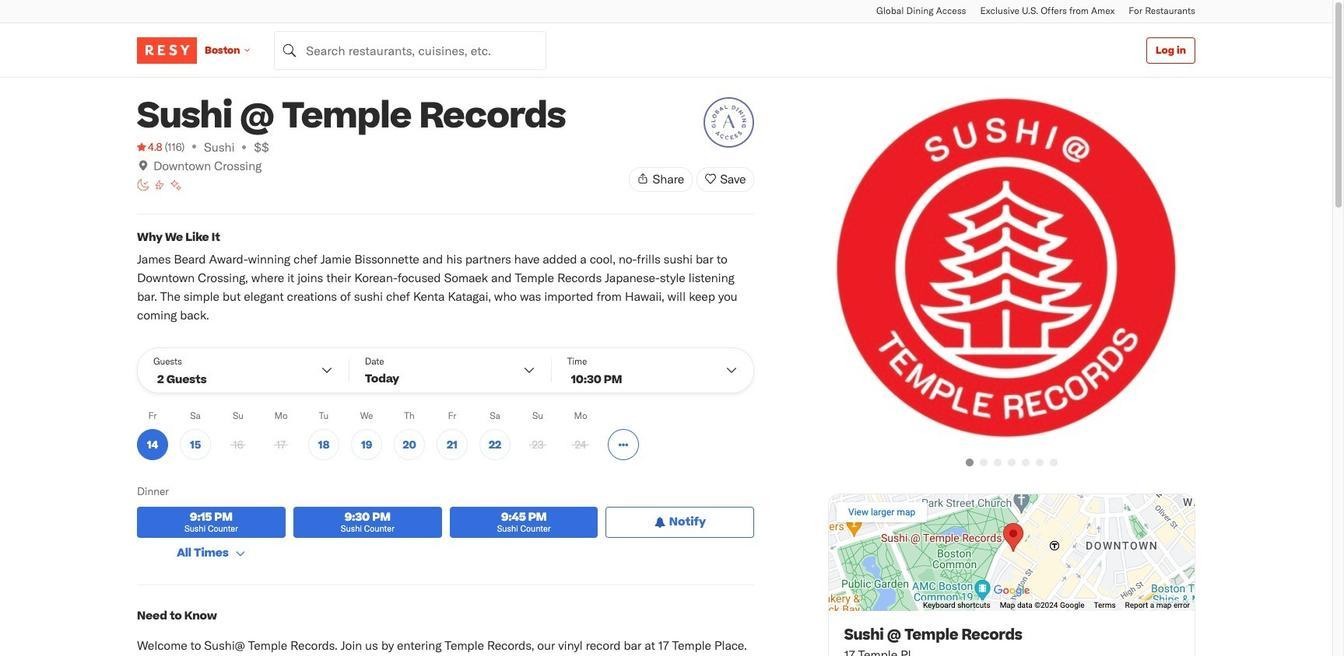 Task type: describe. For each thing, give the bounding box(es) containing it.
4.8 out of 5 stars image
[[137, 139, 162, 155]]



Task type: locate. For each thing, give the bounding box(es) containing it.
Search restaurants, cuisines, etc. text field
[[274, 31, 547, 70]]

None field
[[274, 31, 547, 70]]



